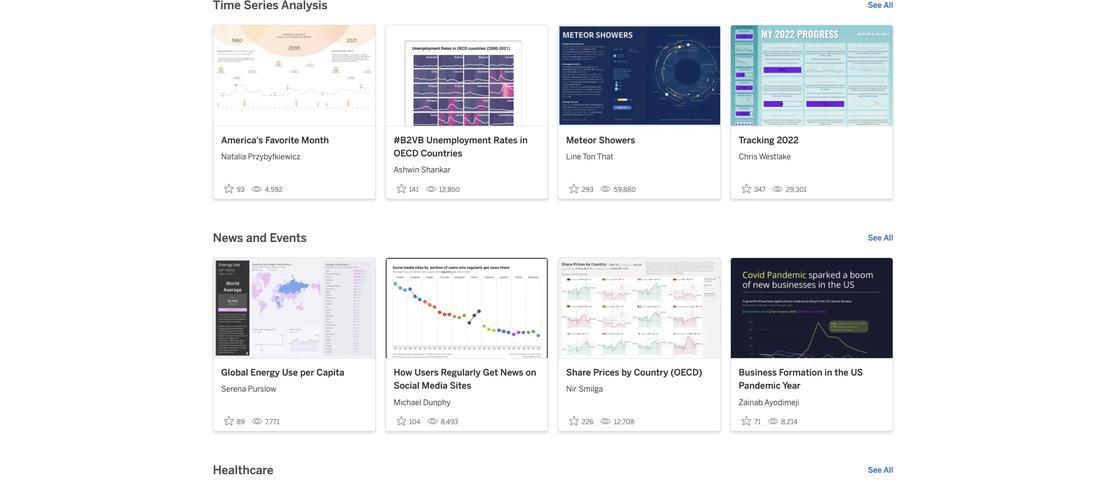 Task type: locate. For each thing, give the bounding box(es) containing it.
104
[[409, 418, 421, 426]]

see all
[[868, 1, 894, 10], [868, 233, 894, 242], [868, 466, 894, 475]]

countries
[[421, 148, 463, 159]]

news and events heading
[[213, 230, 307, 246]]

prices
[[594, 368, 620, 378]]

natalia przybyłkiewicz link
[[221, 147, 368, 163]]

293
[[582, 186, 594, 194]]

‫nir smilga‬‎ link
[[566, 380, 713, 395]]

(oecd)
[[671, 368, 703, 378]]

7,771
[[265, 418, 280, 426]]

0 horizontal spatial in
[[520, 135, 528, 146]]

global
[[221, 368, 248, 378]]

add favorite button down michael
[[394, 413, 424, 429]]

chris westlake
[[739, 152, 791, 161]]

share prices by country (oecd) link
[[566, 367, 713, 380]]

business
[[739, 368, 777, 378]]

ashwin
[[394, 165, 420, 175]]

2 see all link from the top
[[868, 232, 894, 244]]

0 vertical spatial all
[[884, 1, 894, 10]]

3 see from the top
[[868, 466, 882, 475]]

all
[[884, 1, 894, 10], [884, 233, 894, 242], [884, 466, 894, 475]]

see all time series analysis element
[[868, 0, 894, 11]]

formation
[[779, 368, 823, 378]]

zainab
[[739, 398, 763, 407]]

0 vertical spatial see
[[868, 1, 882, 10]]

29,301
[[786, 186, 807, 194]]

‫nir
[[566, 385, 577, 394]]

1 horizontal spatial add favorite button
[[394, 413, 424, 429]]

showers
[[599, 135, 636, 146]]

#b2vb unemployment rates in oecd countries link
[[394, 134, 540, 161]]

ashwin shankar link
[[394, 161, 540, 176]]

Add Favorite button
[[221, 181, 248, 197], [394, 413, 424, 429], [566, 413, 597, 429]]

smilga‬‎
[[579, 385, 603, 394]]

3 see all from the top
[[868, 466, 894, 475]]

1 vertical spatial news
[[501, 368, 524, 378]]

per
[[300, 368, 314, 378]]

#b2vb
[[394, 135, 424, 146]]

news
[[213, 231, 243, 245], [501, 368, 524, 378]]

1 all from the top
[[884, 1, 894, 10]]

news left "and"
[[213, 231, 243, 245]]

workbook thumbnail image for unemployment
[[386, 25, 548, 126]]

12,850 views element
[[422, 182, 464, 198]]

users
[[415, 368, 439, 378]]

dunphy
[[423, 398, 451, 407]]

2 vertical spatial see all
[[868, 466, 894, 475]]

tracking 2022 link
[[739, 134, 885, 147]]

unemployment
[[427, 135, 492, 146]]

business formation in the us pandemic year link
[[739, 367, 885, 393]]

2 vertical spatial all
[[884, 466, 894, 475]]

chris westlake link
[[739, 147, 885, 163]]

how
[[394, 368, 412, 378]]

2 see all from the top
[[868, 233, 894, 242]]

natalia
[[221, 152, 246, 161]]

news inside how users regularly get news on social media sites
[[501, 368, 524, 378]]

add favorite button containing 226
[[566, 413, 597, 429]]

workbook thumbnail image for 2022
[[731, 25, 893, 126]]

2 vertical spatial see
[[868, 466, 882, 475]]

by
[[622, 368, 632, 378]]

workbook thumbnail image for showers
[[559, 25, 721, 126]]

share
[[566, 368, 591, 378]]

use
[[282, 368, 298, 378]]

in
[[520, 135, 528, 146], [825, 368, 833, 378]]

2 see from the top
[[868, 233, 882, 242]]

ton
[[583, 152, 596, 161]]

line
[[566, 152, 581, 161]]

in left "the"
[[825, 368, 833, 378]]

workbook thumbnail image
[[213, 25, 375, 126], [386, 25, 548, 126], [559, 25, 721, 126], [731, 25, 893, 126], [213, 258, 375, 358], [386, 258, 548, 358], [559, 258, 721, 358], [731, 258, 893, 358]]

meteor showers link
[[566, 134, 713, 147]]

59,880
[[614, 186, 636, 194]]

see all news and events element
[[868, 232, 894, 244]]

workbook thumbnail image for formation
[[731, 258, 893, 358]]

1 horizontal spatial in
[[825, 368, 833, 378]]

7,771 views element
[[248, 414, 284, 430]]

events
[[270, 231, 307, 245]]

favorite
[[265, 135, 299, 146]]

workbook thumbnail image for prices
[[559, 258, 721, 358]]

see all for healthcare
[[868, 466, 894, 475]]

2 all from the top
[[884, 233, 894, 242]]

8,214 views element
[[764, 414, 802, 430]]

1 vertical spatial all
[[884, 233, 894, 242]]

0 vertical spatial news
[[213, 231, 243, 245]]

1 vertical spatial see all link
[[868, 232, 894, 244]]

1 vertical spatial in
[[825, 368, 833, 378]]

12,708 views element
[[597, 414, 638, 430]]

line ton that link
[[566, 147, 713, 163]]

michael dunphy
[[394, 398, 451, 407]]

2 vertical spatial see all link
[[868, 465, 894, 476]]

add favorite button down natalia on the left of the page
[[221, 181, 248, 197]]

0 horizontal spatial news
[[213, 231, 243, 245]]

0 vertical spatial in
[[520, 135, 528, 146]]

workbook thumbnail image for energy
[[213, 258, 375, 358]]

29,301 views element
[[769, 182, 811, 198]]

1 vertical spatial see
[[868, 233, 882, 242]]

1 horizontal spatial news
[[501, 368, 524, 378]]

add favorite button for how users regularly get news on social media sites
[[394, 413, 424, 429]]

healthcare
[[213, 463, 274, 477]]

serena purslow link
[[221, 380, 368, 395]]

time series analysis heading
[[213, 0, 328, 13]]

share prices by country (oecd)
[[566, 368, 703, 378]]

see all healthcare element
[[868, 465, 894, 476]]

see all link for news and events
[[868, 232, 894, 244]]

sites
[[450, 381, 472, 392]]

global energy use per capita link
[[221, 367, 368, 380]]

add favorite button containing 93
[[221, 181, 248, 197]]

in right rates
[[520, 135, 528, 146]]

59,880 views element
[[597, 182, 640, 198]]

2 horizontal spatial add favorite button
[[566, 413, 597, 429]]

1 vertical spatial see all
[[868, 233, 894, 242]]

93
[[237, 186, 245, 194]]

see all link
[[868, 0, 894, 11], [868, 232, 894, 244], [868, 465, 894, 476]]

news left on
[[501, 368, 524, 378]]

0 vertical spatial see all
[[868, 1, 894, 10]]

71
[[755, 418, 761, 426]]

add favorite button containing 104
[[394, 413, 424, 429]]

westlake
[[759, 152, 791, 161]]

0 horizontal spatial add favorite button
[[221, 181, 248, 197]]

see inside see all news and events element
[[868, 233, 882, 242]]

news and events
[[213, 231, 307, 245]]

0 vertical spatial see all link
[[868, 0, 894, 11]]

see inside see all healthcare element
[[868, 466, 882, 475]]

tracking
[[739, 135, 775, 146]]

see
[[868, 1, 882, 10], [868, 233, 882, 242], [868, 466, 882, 475]]

8,493 views element
[[424, 414, 462, 430]]

1 see from the top
[[868, 1, 882, 10]]

add favorite button down ‫nir smilga‬‎
[[566, 413, 597, 429]]

how users regularly get news on social media sites
[[394, 368, 537, 392]]

see for news and events
[[868, 233, 882, 242]]

3 all from the top
[[884, 466, 894, 475]]

Add Favorite button
[[394, 181, 422, 197]]

social
[[394, 381, 420, 392]]

oecd
[[394, 148, 419, 159]]

3 see all link from the top
[[868, 465, 894, 476]]



Task type: vqa. For each thing, say whether or not it's contained in the screenshot.


Task type: describe. For each thing, give the bounding box(es) containing it.
chris
[[739, 152, 758, 161]]

all for healthcare
[[884, 466, 894, 475]]

przybyłkiewicz
[[248, 152, 301, 161]]

add favorite button for america's favorite month
[[221, 181, 248, 197]]

Add Favorite button
[[739, 181, 769, 197]]

healthcare heading
[[213, 463, 274, 478]]

shankar
[[421, 165, 451, 175]]

energy
[[251, 368, 280, 378]]

8,493
[[441, 418, 458, 426]]

226
[[582, 418, 594, 426]]

line ton that
[[566, 152, 614, 161]]

purslow
[[248, 385, 276, 394]]

serena purslow
[[221, 385, 276, 394]]

meteor
[[566, 135, 597, 146]]

business formation in the us pandemic year
[[739, 368, 863, 392]]

meteor showers
[[566, 135, 636, 146]]

get
[[483, 368, 498, 378]]

see all link for healthcare
[[868, 465, 894, 476]]

regularly
[[441, 368, 481, 378]]

and
[[246, 231, 267, 245]]

1 see all link from the top
[[868, 0, 894, 11]]

ayodimeji
[[765, 398, 800, 407]]

see all for news and events
[[868, 233, 894, 242]]

pandemic
[[739, 381, 781, 392]]

141
[[409, 186, 419, 194]]

all for news and events
[[884, 233, 894, 242]]

michael dunphy link
[[394, 393, 540, 409]]

america's
[[221, 135, 263, 146]]

workbook thumbnail image for favorite
[[213, 25, 375, 126]]

Add Favorite button
[[221, 413, 248, 429]]

michael
[[394, 398, 422, 407]]

89
[[237, 418, 245, 426]]

Add Favorite button
[[566, 181, 597, 197]]

country
[[634, 368, 669, 378]]

in inside 'business formation in the us pandemic year'
[[825, 368, 833, 378]]

month
[[302, 135, 329, 146]]

‫nir smilga‬‎
[[566, 385, 603, 394]]

zainab ayodimeji
[[739, 398, 800, 407]]

year
[[783, 381, 801, 392]]

zainab ayodimeji link
[[739, 393, 885, 409]]

4,592 views element
[[248, 182, 286, 198]]

us
[[851, 368, 863, 378]]

workbook thumbnail image for users
[[386, 258, 548, 358]]

that
[[597, 152, 614, 161]]

serena
[[221, 385, 246, 394]]

see inside see all time series analysis 'element'
[[868, 1, 882, 10]]

america's favorite month link
[[221, 134, 368, 147]]

12,708
[[614, 418, 634, 426]]

all inside 'element'
[[884, 1, 894, 10]]

8,214
[[782, 418, 798, 426]]

news inside "heading"
[[213, 231, 243, 245]]

the
[[835, 368, 849, 378]]

1 see all from the top
[[868, 1, 894, 10]]

capita
[[317, 368, 344, 378]]

on
[[526, 368, 537, 378]]

natalia przybyłkiewicz
[[221, 152, 301, 161]]

global energy use per capita
[[221, 368, 344, 378]]

#b2vb unemployment rates in oecd countries
[[394, 135, 528, 159]]

in inside "#b2vb unemployment rates in oecd countries"
[[520, 135, 528, 146]]

Add Favorite button
[[739, 413, 764, 429]]

see for healthcare
[[868, 466, 882, 475]]

media
[[422, 381, 448, 392]]

ashwin shankar
[[394, 165, 451, 175]]

2022
[[777, 135, 799, 146]]

12,850
[[439, 186, 460, 194]]

rates
[[494, 135, 518, 146]]

america's favorite month
[[221, 135, 329, 146]]

347
[[755, 186, 766, 194]]

tracking 2022
[[739, 135, 799, 146]]

add favorite button for share prices by country (oecd)
[[566, 413, 597, 429]]



